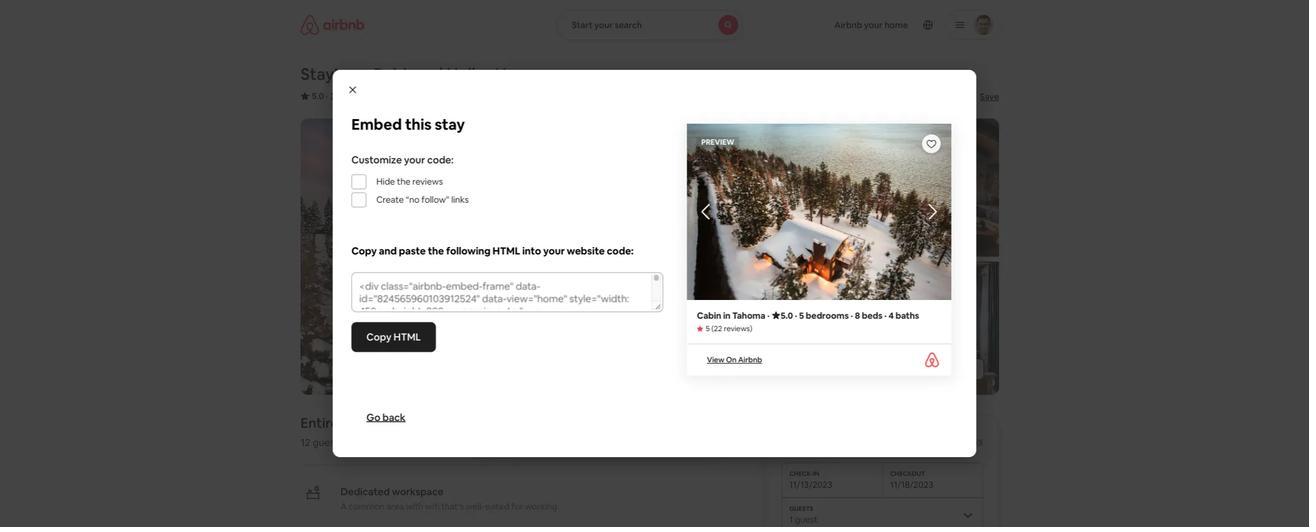 Task type: describe. For each thing, give the bounding box(es) containing it.
|
[[439, 64, 443, 85]]

start
[[572, 19, 593, 31]]

preview
[[702, 137, 735, 147]]

dedicated workspace a common area with wifi that's well-suited for working.
[[341, 485, 560, 512]]

5.0 · 22 reviews
[[312, 90, 374, 102]]

0 vertical spatial in
[[572, 164, 579, 177]]

"no
[[406, 194, 420, 205]]

1 horizontal spatial your
[[544, 245, 565, 258]]

22 for ·
[[331, 90, 341, 102]]

links
[[452, 194, 469, 205]]

0 vertical spatial ★5.0
[[625, 164, 649, 177]]

view
[[707, 355, 725, 365]]

photos
[[946, 364, 975, 375]]

0 horizontal spatial baths
[[763, 164, 788, 177]]

your for code:
[[404, 154, 425, 166]]

common
[[349, 501, 385, 512]]

website
[[567, 245, 605, 258]]

1 vertical spatial 5
[[800, 310, 804, 321]]

0 horizontal spatial tahoma
[[582, 164, 618, 177]]

working.
[[525, 501, 560, 512]]

0 vertical spatial cabin
[[543, 164, 569, 177]]

0 vertical spatial 22 reviews button
[[331, 90, 374, 102]]

airbnb belo image
[[925, 353, 940, 368]]

embed
[[352, 115, 402, 134]]

create
[[377, 194, 404, 205]]

traci
[[447, 414, 479, 432]]

paste
[[399, 245, 426, 258]]

view on airbnb button
[[707, 355, 763, 365]]

:
[[631, 245, 634, 258]]

follow"
[[422, 194, 450, 205]]

0 horizontal spatial 8
[[717, 164, 723, 177]]

haus
[[495, 64, 533, 85]]

and benjamin
[[481, 414, 571, 432]]

11/13/2023
[[790, 479, 833, 490]]

heller
[[447, 64, 492, 85]]

copy for copy html
[[367, 331, 392, 344]]

on
[[727, 355, 737, 365]]

your for search
[[595, 19, 613, 31]]

this
[[405, 115, 432, 134]]

go
[[367, 411, 381, 424]]

dedicated
[[341, 485, 390, 498]]

by
[[428, 414, 444, 432]]

code:
[[428, 154, 454, 166]]

0 vertical spatial bedrooms
[[663, 164, 710, 177]]

cabin in tahoma · ★5.0 · 5 bedrooms · 8 beds · 4 baths inside embed modal dialog
[[697, 310, 920, 321]]

11/18/2023
[[891, 479, 934, 490]]

guests
[[313, 436, 344, 449]]

22 reviews
[[940, 436, 983, 447]]

go back
[[367, 411, 406, 424]]

gather around the table for a feast with a view! enjoy the beauty of lake tahoe while savoring every bite in our modern rustic dining area. image
[[655, 262, 825, 395]]

12
[[301, 436, 311, 449]]

whatsapp link
[[661, 264, 817, 310]]

<div class="airbnb-embed-frame" data-id="824565960103912524" data-view="home" style="width: 450px; height: 300px; margin: auto;"><a href="https://www.airbnb.com/rooms/824565960103912524?check_in=2023-11-13&amp;check_out=2023-11-18&amp;guests=1&amp;adults=1&amp;s=66&amp;source=embed_widget">View On Airbnb</a><a href="https://www.airbnb.com/rooms/824565960103912524?check_in=2023-11-13&amp;check_out=2023-11-18&amp;guests=1&amp;adults=1&amp;s=66&amp;source=embed_widget" rel="nofollow">Cabin in Tahoma · ★5.0 · 5 bedrooms · 8 beds · 4 baths</a><script async="" src="https://www.airbnb.com/embeddable/airbnb_jssdk"></script></div> text field
[[354, 275, 661, 310]]

facebook link
[[661, 321, 817, 367]]

copy html button
[[352, 322, 436, 352]]

code
[[607, 245, 631, 258]]

cozy up with loved ones in our luxurious living room, complete with comfortable sofas, a warm fireplace, and board games - the perfect spot for laughter, conversation, and relaxation in our modern, yet rustic mountain cabin. image
[[830, 119, 1000, 257]]

wifi
[[426, 501, 440, 512]]

well-
[[466, 501, 485, 512]]

8 inside embed modal dialog
[[855, 310, 861, 321]]

★5.0 inside embed modal dialog
[[772, 310, 794, 321]]

view on airbnb
[[707, 355, 763, 365]]

stay
[[435, 115, 465, 134]]

1 horizontal spatial html
[[493, 245, 521, 258]]

stayluxe rubicon | heller haus
[[301, 64, 533, 85]]



Task type: locate. For each thing, give the bounding box(es) containing it.
1 vertical spatial the
[[428, 245, 444, 258]]

your up hide the reviews
[[404, 154, 425, 166]]

workspace
[[392, 485, 444, 498]]

start your search button
[[557, 10, 744, 40]]

your right into
[[544, 245, 565, 258]]

1 vertical spatial in
[[724, 310, 731, 321]]

create "no follow" links
[[377, 194, 469, 205]]

1 horizontal spatial 5
[[706, 324, 710, 334]]

save button
[[960, 86, 1005, 107]]

0 vertical spatial your
[[595, 19, 613, 31]]

show all photos button
[[885, 359, 985, 380]]

show
[[910, 364, 933, 375]]

bedrooms
[[663, 164, 710, 177], [806, 310, 849, 321]]

email
[[708, 223, 733, 236]]

1 vertical spatial your
[[404, 154, 425, 166]]

your
[[595, 19, 613, 31], [404, 154, 425, 166], [544, 245, 565, 258]]

1 horizontal spatial escape to our lavish mountain cabin in lake tahoe and wake up to the serenity of a sunrise overlooking the pristine waters of the lake. image
[[655, 119, 825, 257]]

1 vertical spatial baths
[[896, 310, 920, 321]]

go back button
[[367, 411, 406, 424]]

escape to your own mountain oasis with stunning lake views, where luxury meets nature in a perfectly curated bedroom complete with plush linens, cozy pillows, beautiful curtains, a charming chair, and a touch of greenery to awaken your senses. image
[[830, 262, 1000, 395]]

hosted
[[380, 414, 425, 432]]

0 vertical spatial tahoma
[[582, 164, 618, 177]]

2 horizontal spatial your
[[595, 19, 613, 31]]

1 escape to our lavish mountain cabin in lake tahoe and wake up to the serenity of a sunrise overlooking the pristine waters of the lake. image from the left
[[301, 119, 650, 395]]

hide the reviews
[[377, 176, 443, 187]]

cabin
[[543, 164, 569, 177], [697, 310, 722, 321]]

1 vertical spatial tahoma
[[733, 310, 766, 321]]

airbnb
[[739, 355, 763, 365]]

area
[[387, 501, 404, 512]]

1 vertical spatial 22 reviews button
[[940, 436, 983, 447]]

2 vertical spatial 22
[[940, 436, 950, 447]]

1 horizontal spatial 4
[[889, 310, 894, 321]]

into
[[523, 245, 541, 258]]

1 vertical spatial cabin in tahoma · ★5.0 · 5 bedrooms · 8 beds · 4 baths
[[697, 310, 920, 321]]

in inside embed modal dialog
[[724, 310, 731, 321]]

Start your search search field
[[557, 10, 744, 40]]

0 horizontal spatial escape to our lavish mountain cabin in lake tahoe and wake up to the serenity of a sunrise overlooking the pristine waters of the lake. image
[[301, 119, 650, 395]]

customize
[[352, 154, 402, 166]]

22
[[331, 90, 341, 102], [714, 324, 723, 334], [940, 436, 950, 447]]

cabin inside embed modal dialog
[[697, 310, 722, 321]]

5 ( 22 reviews )
[[706, 324, 753, 334]]

embed modal dialog
[[333, 70, 977, 457]]

email link
[[661, 206, 817, 252]]

with
[[406, 501, 424, 512]]

8
[[717, 164, 723, 177], [855, 310, 861, 321]]

profile element
[[759, 0, 1000, 50]]

)
[[750, 324, 753, 334]]

5.0
[[312, 90, 324, 102]]

22 reviews button
[[331, 90, 374, 102], [940, 436, 983, 447]]

rubicon
[[374, 64, 436, 85]]

2 horizontal spatial 5
[[800, 310, 804, 321]]

your right start
[[595, 19, 613, 31]]

baths inside embed modal dialog
[[896, 310, 920, 321]]

0 horizontal spatial 22
[[331, 90, 341, 102]]

1 horizontal spatial 22 reviews button
[[940, 436, 983, 447]]

html inside button
[[394, 331, 421, 344]]

0 vertical spatial the
[[397, 176, 411, 187]]

copy inside button
[[367, 331, 392, 344]]

that's
[[442, 501, 464, 512]]

1 horizontal spatial bedrooms
[[806, 310, 849, 321]]

facebook
[[708, 338, 754, 350]]

escape to our lavish mountain cabin in lake tahoe and wake up to the serenity of a sunrise overlooking the pristine waters of the lake. image
[[301, 119, 650, 395], [655, 119, 825, 257]]

stayluxe
[[301, 64, 370, 85]]

22 for (
[[714, 324, 723, 334]]

the
[[397, 176, 411, 187], [428, 245, 444, 258]]

0 vertical spatial 8
[[717, 164, 723, 177]]

copy html
[[367, 331, 421, 344]]

0 horizontal spatial your
[[404, 154, 425, 166]]

·
[[326, 90, 328, 102], [621, 164, 623, 177], [651, 164, 653, 177], [713, 164, 715, 177], [750, 164, 752, 177], [768, 310, 770, 321], [795, 310, 798, 321], [851, 310, 854, 321], [885, 310, 887, 321]]

copy and paste the following html into your website code :
[[352, 245, 634, 258]]

0 vertical spatial copy
[[352, 245, 377, 258]]

tahoma inside embed modal dialog
[[733, 310, 766, 321]]

1 vertical spatial ★5.0
[[772, 310, 794, 321]]

1 vertical spatial 8
[[855, 310, 861, 321]]

1 horizontal spatial in
[[724, 310, 731, 321]]

1 vertical spatial 4
[[889, 310, 894, 321]]

4 inside embed modal dialog
[[889, 310, 894, 321]]

2 horizontal spatial 22
[[940, 436, 950, 447]]

customize your code:
[[352, 154, 454, 166]]

0 horizontal spatial in
[[572, 164, 579, 177]]

(
[[712, 324, 714, 334]]

entire
[[301, 414, 339, 432]]

0 horizontal spatial beds
[[725, 164, 748, 177]]

0 horizontal spatial the
[[397, 176, 411, 187]]

1 vertical spatial cabin
[[697, 310, 722, 321]]

suited
[[485, 501, 510, 512]]

0 vertical spatial beds
[[725, 164, 748, 177]]

0 horizontal spatial 22 reviews button
[[331, 90, 374, 102]]

1 horizontal spatial ★5.0
[[772, 310, 794, 321]]

beds inside embed modal dialog
[[862, 310, 883, 321]]

22 inside embed modal dialog
[[714, 324, 723, 334]]

cabin in tahoma · ★5.0 · 5 bedrooms · 8 beds · 4 baths
[[543, 164, 788, 177], [697, 310, 920, 321]]

cabin in tahoma · ★5.0 · 5 bedrooms · 8 beds · 4 baths image
[[687, 124, 952, 300], [687, 124, 952, 300]]

0 horizontal spatial html
[[394, 331, 421, 344]]

cabin in tahoma · ★5.0 · 5 bedrooms · 8 beds · 4 baths down preview
[[543, 164, 788, 177]]

in
[[572, 164, 579, 177], [724, 310, 731, 321]]

hide
[[377, 176, 395, 187]]

1 horizontal spatial beds
[[862, 310, 883, 321]]

cabin in tahoma · ★5.0 · 5 bedrooms · 8 beds · 4 baths up ')'
[[697, 310, 920, 321]]

2 escape to our lavish mountain cabin in lake tahoe and wake up to the serenity of a sunrise overlooking the pristine waters of the lake. image from the left
[[655, 119, 825, 257]]

0 vertical spatial 5
[[655, 164, 661, 177]]

messages link
[[493, 264, 649, 310]]

embed this stay
[[352, 115, 465, 134]]

0 vertical spatial 22
[[331, 90, 341, 102]]

tahoma
[[582, 164, 618, 177], [733, 310, 766, 321]]

and
[[379, 245, 397, 258]]

start your search
[[572, 19, 642, 31]]

1 horizontal spatial 8
[[855, 310, 861, 321]]

1 horizontal spatial the
[[428, 245, 444, 258]]

copy for copy and paste the following html into your website code :
[[352, 245, 377, 258]]

save
[[980, 91, 1000, 102]]

baths
[[763, 164, 788, 177], [896, 310, 920, 321]]

your inside button
[[595, 19, 613, 31]]

0 vertical spatial baths
[[763, 164, 788, 177]]

1 vertical spatial copy
[[367, 331, 392, 344]]

all
[[935, 364, 944, 375]]

1 horizontal spatial tahoma
[[733, 310, 766, 321]]

1 horizontal spatial cabin
[[697, 310, 722, 321]]

0 vertical spatial cabin in tahoma · ★5.0 · 5 bedrooms · 8 beds · 4 baths
[[543, 164, 788, 177]]

html
[[493, 245, 521, 258], [394, 331, 421, 344]]

1 vertical spatial beds
[[862, 310, 883, 321]]

0 vertical spatial 4
[[755, 164, 760, 177]]

back
[[383, 411, 406, 424]]

a
[[341, 501, 347, 512]]

0 horizontal spatial cabin
[[543, 164, 569, 177]]

★5.0
[[625, 164, 649, 177], [772, 310, 794, 321]]

messages
[[541, 280, 587, 293]]

reviews
[[343, 90, 374, 102], [413, 176, 443, 187], [724, 324, 750, 334], [952, 436, 983, 447]]

1 vertical spatial 22
[[714, 324, 723, 334]]

1 horizontal spatial 22
[[714, 324, 723, 334]]

0 vertical spatial html
[[493, 245, 521, 258]]

5
[[655, 164, 661, 177], [800, 310, 804, 321], [706, 324, 710, 334]]

0 horizontal spatial 5
[[655, 164, 661, 177]]

the right hide
[[397, 176, 411, 187]]

entire cabin hosted by traci and benjamin 12 guests
[[301, 414, 571, 449]]

1 vertical spatial html
[[394, 331, 421, 344]]

whatsapp
[[708, 280, 758, 293]]

2 vertical spatial your
[[544, 245, 565, 258]]

0 horizontal spatial bedrooms
[[663, 164, 710, 177]]

search
[[615, 19, 642, 31]]

0 horizontal spatial 4
[[755, 164, 760, 177]]

1 horizontal spatial baths
[[896, 310, 920, 321]]

1 vertical spatial bedrooms
[[806, 310, 849, 321]]

show all photos
[[910, 364, 975, 375]]

for
[[512, 501, 523, 512]]

the right paste
[[428, 245, 444, 258]]

0 horizontal spatial ★5.0
[[625, 164, 649, 177]]

cabin
[[342, 414, 377, 432]]

bedrooms inside embed modal dialog
[[806, 310, 849, 321]]

2 vertical spatial 5
[[706, 324, 710, 334]]

following
[[446, 245, 491, 258]]



Task type: vqa. For each thing, say whether or not it's contained in the screenshot.
$192
no



